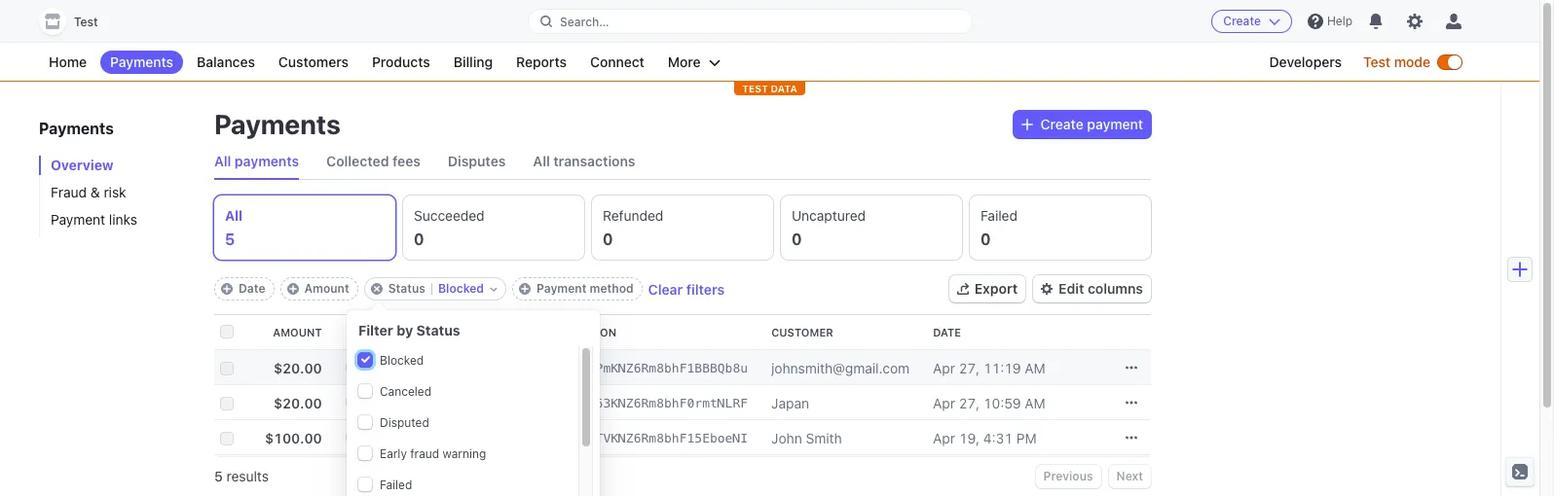 Task type: locate. For each thing, give the bounding box(es) containing it.
1 vertical spatial blocked
[[380, 353, 424, 368]]

edit columns button
[[1033, 276, 1151, 303]]

27, left 11:19 on the right bottom of page
[[959, 360, 980, 376]]

failed up the export
[[981, 207, 1018, 224]]

payment inside clear filters toolbar
[[537, 281, 587, 296]]

amount inside clear filters toolbar
[[304, 281, 349, 296]]

1 horizontal spatial create
[[1223, 14, 1261, 28]]

1 vertical spatial create
[[1041, 116, 1084, 132]]

blocked down by
[[380, 353, 424, 368]]

1 vertical spatial status
[[416, 322, 460, 339]]

3 usd from the top
[[345, 430, 374, 446]]

0 inside uncaptured 0
[[792, 231, 802, 248]]

test for test mode
[[1363, 54, 1391, 70]]

blocked left edit status image at left bottom
[[438, 281, 484, 296]]

1 select item checkbox from the top
[[220, 362, 234, 376]]

johnsmith@gmail.com
[[771, 360, 910, 376]]

apr left 19,
[[933, 430, 955, 446]]

status right the remove status image
[[388, 281, 425, 296]]

reports link
[[506, 51, 576, 74]]

0 horizontal spatial date
[[239, 281, 265, 296]]

export
[[974, 280, 1018, 297]]

blocked
[[438, 281, 484, 296], [380, 353, 424, 368]]

john
[[771, 430, 802, 446]]

0 vertical spatial 5
[[225, 231, 235, 248]]

1 usd from the top
[[345, 360, 374, 376]]

1 horizontal spatial failed
[[981, 207, 1018, 224]]

create right svg icon
[[1041, 116, 1084, 132]]

date right add date image
[[239, 281, 265, 296]]

usd link
[[345, 352, 397, 384], [345, 387, 397, 419], [345, 422, 397, 454], [345, 457, 397, 489]]

next
[[1117, 469, 1143, 484]]

payment for payment links
[[51, 211, 105, 228]]

select item checkbox for $20.00
[[220, 362, 234, 376]]

select item checkbox up "5 results"
[[220, 432, 234, 446]]

0 vertical spatial amount
[[304, 281, 349, 296]]

5 up add date image
[[225, 231, 235, 248]]

connect link
[[580, 51, 654, 74]]

0 inside succeeded 0
[[414, 231, 424, 248]]

1 horizontal spatial date
[[933, 326, 961, 339]]

usd link for john smith
[[345, 422, 397, 454]]

1 0 from the left
[[414, 231, 424, 248]]

2 $20.00 link from the top
[[265, 387, 345, 419]]

blocked inside clear filters toolbar
[[438, 281, 484, 296]]

select item checkbox down select all option on the bottom of page
[[220, 397, 234, 411]]

0 horizontal spatial test
[[74, 15, 98, 29]]

transactions
[[553, 153, 635, 169]]

19,
[[959, 430, 980, 446]]

payments right home
[[110, 54, 173, 70]]

canceled for japan
[[404, 395, 457, 410]]

payment method
[[537, 281, 634, 296]]

usd right $6.00
[[345, 465, 374, 482]]

1 vertical spatial payment
[[537, 281, 587, 296]]

payment down fraud
[[51, 211, 105, 228]]

japan link
[[771, 387, 933, 419]]

2 apr from the top
[[933, 395, 955, 411]]

0 down succeeded
[[414, 231, 424, 248]]

$6.00
[[282, 465, 322, 482]]

fees
[[392, 153, 421, 169]]

apr 12, 9:45 am link
[[933, 457, 1116, 489]]

tab list containing 5
[[214, 196, 1151, 260]]

1 horizontal spatial test
[[1363, 54, 1391, 70]]

smith
[[806, 430, 842, 446]]

pi_3myktvknz6rm8bhf15eboeni link
[[542, 423, 771, 453]]

amount right add amount image
[[304, 281, 349, 296]]

2 vertical spatial am
[[1016, 465, 1037, 482]]

create for create
[[1223, 14, 1261, 28]]

usd for johnsmith@gmail.com
[[345, 360, 374, 376]]

$100.00
[[265, 430, 322, 446]]

early fraud warning
[[380, 447, 486, 462]]

apr left 12,
[[933, 465, 955, 482]]

clear
[[648, 281, 683, 297]]

clear filters
[[648, 281, 725, 297]]

status right by
[[416, 322, 460, 339]]

0 horizontal spatial 5
[[214, 468, 223, 485]]

2 select item checkbox from the top
[[220, 432, 234, 446]]

usd down filter in the bottom of the page
[[345, 360, 374, 376]]

1 27, from the top
[[959, 360, 980, 376]]

svg image
[[1021, 119, 1033, 131]]

balances
[[197, 54, 255, 70]]

apr 27, 10:59 am link
[[933, 387, 1116, 419]]

1 vertical spatial $20.00
[[274, 395, 322, 411]]

apr
[[933, 360, 955, 376], [933, 395, 955, 411], [933, 430, 955, 446], [933, 465, 955, 482]]

payment for payment method
[[537, 281, 587, 296]]

early
[[380, 447, 407, 462]]

Search… text field
[[529, 9, 972, 34]]

0 vertical spatial blocked
[[438, 281, 484, 296]]

tab list containing all payments
[[214, 144, 1151, 180]]

amount down add amount image
[[273, 326, 322, 339]]

pi_3n1zpmknz6rm8bhf1bbbqb8u link
[[542, 353, 771, 383]]

$20.00 link for johnsmith@gmail.com
[[265, 352, 345, 384]]

remove status image
[[371, 283, 382, 295]]

canceled link for john smith
[[397, 421, 542, 456]]

0 horizontal spatial create
[[1041, 116, 1084, 132]]

test left mode
[[1363, 54, 1391, 70]]

apr up apr 27, 10:59 am
[[933, 360, 955, 376]]

create inside button
[[1223, 14, 1261, 28]]

2 0 from the left
[[603, 231, 613, 248]]

billing
[[454, 54, 493, 70]]

description
[[542, 326, 616, 339]]

2 usd from the top
[[345, 395, 374, 411]]

create up developers link
[[1223, 14, 1261, 28]]

am inside 'apr 12, 9:45 am' link
[[1016, 465, 1037, 482]]

27,
[[959, 360, 980, 376], [959, 395, 980, 411]]

3 canceled link from the top
[[397, 421, 542, 456]]

apr inside 'link'
[[933, 430, 955, 446]]

1 vertical spatial select item checkbox
[[220, 467, 234, 481]]

method
[[590, 281, 634, 296]]

0 down uncaptured
[[792, 231, 802, 248]]

0 down refunded
[[603, 231, 613, 248]]

developers link
[[1260, 51, 1352, 74]]

0 vertical spatial payment
[[51, 211, 105, 228]]

1 usd link from the top
[[345, 352, 397, 384]]

tab list up clear filters button
[[214, 196, 1151, 260]]

1 horizontal spatial payment
[[537, 281, 587, 296]]

more button
[[658, 51, 730, 74]]

collected fees
[[326, 153, 421, 169]]

all down all payments link
[[225, 207, 243, 224]]

0 vertical spatial $20.00 link
[[265, 352, 345, 384]]

fraud
[[51, 184, 87, 201]]

0
[[414, 231, 424, 248], [603, 231, 613, 248], [792, 231, 802, 248], [981, 231, 991, 248]]

am right 9:45
[[1016, 465, 1037, 482]]

failed
[[981, 207, 1018, 224], [380, 478, 412, 493]]

am for apr 12, 9:45 am
[[1016, 465, 1037, 482]]

0 vertical spatial select item checkbox
[[220, 397, 234, 411]]

apr 27, 10:59 am
[[933, 395, 1046, 411]]

4 apr from the top
[[933, 465, 955, 482]]

0 vertical spatial 27,
[[959, 360, 980, 376]]

test
[[742, 83, 768, 94]]

1 vertical spatial 27,
[[959, 395, 980, 411]]

1 vertical spatial failed
[[380, 478, 412, 493]]

mode
[[1394, 54, 1430, 70]]

apr for apr 19, 4:31 pm
[[933, 430, 955, 446]]

1 vertical spatial amount
[[273, 326, 322, 339]]

0 vertical spatial am
[[1025, 360, 1046, 376]]

failed down early
[[380, 478, 412, 493]]

test for test
[[74, 15, 98, 29]]

1 apr from the top
[[933, 360, 955, 376]]

tab list
[[214, 144, 1151, 180], [214, 196, 1151, 260]]

succeeded
[[414, 207, 485, 224]]

all inside 'link'
[[533, 153, 550, 169]]

3 usd link from the top
[[345, 422, 397, 454]]

canceled for john smith
[[404, 430, 457, 445]]

pi_3n1z63knz6rm8bhf0rmtnlrf link
[[542, 388, 771, 418]]

all
[[214, 153, 231, 169], [533, 153, 550, 169], [225, 207, 243, 224]]

date up "apr 27, 11:19 am"
[[933, 326, 961, 339]]

all for transactions
[[533, 153, 550, 169]]

Select Item checkbox
[[220, 362, 234, 376], [220, 432, 234, 446]]

0 vertical spatial create
[[1223, 14, 1261, 28]]

0 horizontal spatial payment
[[51, 211, 105, 228]]

date
[[239, 281, 265, 296], [933, 326, 961, 339]]

apr up apr 19, 4:31 pm
[[933, 395, 955, 411]]

clear filters button
[[648, 281, 725, 297]]

1 vertical spatial am
[[1025, 395, 1046, 411]]

1 $20.00 from the top
[[274, 360, 322, 376]]

products
[[372, 54, 430, 70]]

test
[[74, 15, 98, 29], [1363, 54, 1391, 70]]

0 vertical spatial date
[[239, 281, 265, 296]]

test inside button
[[74, 15, 98, 29]]

0 vertical spatial test
[[74, 15, 98, 29]]

3 apr from the top
[[933, 430, 955, 446]]

1 vertical spatial tab list
[[214, 196, 1151, 260]]

27, for 11:19
[[959, 360, 980, 376]]

canceled link for johnsmith@gmail.com
[[397, 351, 542, 386]]

payment right add payment method icon
[[537, 281, 587, 296]]

am inside apr 27, 10:59 am link
[[1025, 395, 1046, 411]]

am right 11:19 on the right bottom of page
[[1025, 360, 1046, 376]]

1 $20.00 link from the top
[[265, 352, 345, 384]]

failed for failed
[[380, 478, 412, 493]]

all left the payments
[[214, 153, 231, 169]]

tab list up refunded
[[214, 144, 1151, 180]]

1 vertical spatial $20.00 link
[[265, 387, 345, 419]]

0 horizontal spatial failed
[[380, 478, 412, 493]]

0 for failed 0
[[981, 231, 991, 248]]

am right 10:59 at the bottom of the page
[[1025, 395, 1046, 411]]

0 vertical spatial select item checkbox
[[220, 362, 234, 376]]

0 for succeeded 0
[[414, 231, 424, 248]]

customers
[[278, 54, 349, 70]]

1 canceled link from the top
[[397, 351, 542, 386]]

payment
[[1087, 116, 1143, 132]]

test up home
[[74, 15, 98, 29]]

11:19
[[983, 360, 1021, 376]]

am inside apr 27, 11:19 am link
[[1025, 360, 1046, 376]]

2 canceled link from the top
[[397, 386, 542, 421]]

failed inside tab list
[[981, 207, 1018, 224]]

27, left 10:59 at the bottom of the page
[[959, 395, 980, 411]]

$6.00 link
[[265, 457, 345, 489]]

create
[[1223, 14, 1261, 28], [1041, 116, 1084, 132]]

create inside popup button
[[1041, 116, 1084, 132]]

uncaptured
[[792, 207, 866, 224]]

5 results
[[214, 468, 269, 485]]

warning
[[443, 447, 486, 462]]

canceled
[[404, 360, 457, 375], [380, 385, 431, 399], [404, 395, 457, 410], [404, 430, 457, 445], [404, 465, 457, 480]]

payments up the payments
[[214, 108, 341, 140]]

0 up export button
[[981, 231, 991, 248]]

2 $20.00 from the top
[[274, 395, 322, 411]]

2 27, from the top
[[959, 395, 980, 411]]

1 vertical spatial select item checkbox
[[220, 432, 234, 446]]

2 usd link from the top
[[345, 387, 397, 419]]

0 inside failed 0
[[981, 231, 991, 248]]

Select All checkbox
[[220, 325, 234, 339]]

date inside clear filters toolbar
[[239, 281, 265, 296]]

usd up the $100.00 link
[[345, 395, 374, 411]]

add payment method image
[[519, 283, 531, 295]]

5 left results at the bottom of the page
[[214, 468, 223, 485]]

create payment button
[[1013, 111, 1151, 138]]

usd left disputed
[[345, 430, 374, 446]]

all for payments
[[214, 153, 231, 169]]

links
[[109, 211, 137, 228]]

risk
[[104, 184, 126, 201]]

Select Item checkbox
[[220, 397, 234, 411], [220, 467, 234, 481]]

$20.00
[[274, 360, 322, 376], [274, 395, 322, 411]]

select item checkbox left $6.00
[[220, 467, 234, 481]]

2 tab list from the top
[[214, 196, 1151, 260]]

edit
[[1059, 280, 1084, 297]]

0 inside refunded 0
[[603, 231, 613, 248]]

all left transactions
[[533, 153, 550, 169]]

apr 19, 4:31 pm
[[933, 430, 1037, 446]]

payments up overview
[[39, 120, 114, 137]]

4 0 from the left
[[981, 231, 991, 248]]

1 tab list from the top
[[214, 144, 1151, 180]]

select item checkbox down select all option on the bottom of page
[[220, 362, 234, 376]]

3 0 from the left
[[792, 231, 802, 248]]

0 vertical spatial failed
[[981, 207, 1018, 224]]

0 vertical spatial $20.00
[[274, 360, 322, 376]]

1 vertical spatial test
[[1363, 54, 1391, 70]]

0 vertical spatial status
[[388, 281, 425, 296]]

canceled link for japan
[[397, 386, 542, 421]]

pi_3mw6noknz6rm8bhf1xnnei2u link
[[542, 458, 771, 488]]

customer
[[771, 326, 833, 339]]

1 horizontal spatial 5
[[225, 231, 235, 248]]

fraud
[[410, 447, 439, 462]]

apr 19, 4:31 pm link
[[933, 422, 1116, 454]]

test button
[[39, 8, 117, 35]]

0 vertical spatial tab list
[[214, 144, 1151, 180]]

1 horizontal spatial blocked
[[438, 281, 484, 296]]



Task type: describe. For each thing, give the bounding box(es) containing it.
failed for failed 0
[[981, 207, 1018, 224]]

Search… search field
[[529, 9, 972, 34]]

select item checkbox for $100.00
[[220, 432, 234, 446]]

uncaptured 0
[[792, 207, 866, 248]]

pi_3n1z63knz6rm8bhf0rmtnlrf
[[542, 396, 748, 410]]

12,
[[959, 465, 980, 482]]

am for apr 27, 11:19 am
[[1025, 360, 1046, 376]]

help button
[[1300, 6, 1360, 37]]

create for create payment
[[1041, 116, 1084, 132]]

overview
[[51, 157, 114, 173]]

27, for 10:59
[[959, 395, 980, 411]]

all for 5
[[225, 207, 243, 224]]

status inside clear filters toolbar
[[388, 281, 425, 296]]

search…
[[560, 14, 609, 29]]

refunded 0
[[603, 207, 663, 248]]

collected fees link
[[326, 144, 421, 179]]

overview link
[[39, 156, 195, 175]]

all payments link
[[214, 144, 299, 179]]

0 horizontal spatial blocked
[[380, 353, 424, 368]]

disputed
[[380, 416, 429, 430]]

apr 27, 11:19 am
[[933, 360, 1046, 376]]

1 select item checkbox from the top
[[220, 397, 234, 411]]

john smith link
[[771, 422, 933, 454]]

clear filters toolbar
[[214, 278, 725, 301]]

10:59
[[983, 395, 1021, 411]]

$20.00 link for japan
[[265, 387, 345, 419]]

4:31
[[983, 430, 1013, 446]]

apr for apr 27, 10:59 am
[[933, 395, 955, 411]]

apr for apr 27, 11:19 am
[[933, 360, 955, 376]]

create button
[[1212, 10, 1292, 33]]

create payment
[[1041, 116, 1143, 132]]

connect
[[590, 54, 644, 70]]

pi_3myktvknz6rm8bhf15eboeni
[[542, 431, 748, 445]]

add date image
[[221, 283, 233, 295]]

fraud & risk
[[51, 184, 126, 201]]

refunded
[[603, 207, 663, 224]]

edit columns
[[1059, 280, 1143, 297]]

billing link
[[444, 51, 502, 74]]

4 canceled link from the top
[[397, 456, 542, 491]]

0 for refunded 0
[[603, 231, 613, 248]]

1 vertical spatial 5
[[214, 468, 223, 485]]

apr 27, 11:19 am link
[[933, 352, 1116, 384]]

fraud & risk link
[[39, 183, 195, 203]]

home
[[49, 54, 87, 70]]

pm
[[1016, 430, 1037, 446]]

edit status image
[[490, 285, 498, 293]]

0 for uncaptured 0
[[792, 231, 802, 248]]

&
[[90, 184, 100, 201]]

pi_3mw6noknz6rm8bhf1xnnei2u
[[542, 466, 748, 481]]

usd link for japan
[[345, 387, 397, 419]]

payment links
[[51, 211, 137, 228]]

data
[[771, 83, 797, 94]]

products link
[[362, 51, 440, 74]]

usd link for johnsmith@gmail.com
[[345, 352, 397, 384]]

john smith
[[771, 430, 842, 446]]

export button
[[949, 276, 1026, 303]]

disputes link
[[448, 144, 506, 179]]

collected
[[326, 153, 389, 169]]

filter by status
[[358, 322, 460, 339]]

test mode
[[1363, 54, 1430, 70]]

$20.00 for johnsmith@gmail.com
[[274, 360, 322, 376]]

johnsmith@gmail.com link
[[771, 352, 933, 384]]

$20.00 for japan
[[274, 395, 322, 411]]

all transactions link
[[533, 144, 635, 179]]

apr for apr 12, 9:45 am
[[933, 465, 955, 482]]

by
[[397, 322, 413, 339]]

4 usd from the top
[[345, 465, 374, 482]]

am for apr 27, 10:59 am
[[1025, 395, 1046, 411]]

help
[[1327, 14, 1353, 28]]

failed 0
[[981, 207, 1018, 248]]

canceled for johnsmith@gmail.com
[[404, 360, 457, 375]]

columns
[[1088, 280, 1143, 297]]

test data
[[742, 83, 797, 94]]

disputes
[[448, 153, 506, 169]]

5 inside all 5
[[225, 231, 235, 248]]

previous button
[[1036, 465, 1101, 489]]

pi_3n1zpmknz6rm8bhf1bbbqb8u
[[542, 361, 748, 375]]

usd for japan
[[345, 395, 374, 411]]

4 usd link from the top
[[345, 457, 397, 489]]

results
[[226, 468, 269, 485]]

usd for john smith
[[345, 430, 374, 446]]

japan
[[771, 395, 809, 411]]

balances link
[[187, 51, 265, 74]]

filters
[[686, 281, 725, 297]]

1 vertical spatial date
[[933, 326, 961, 339]]

customers link
[[269, 51, 358, 74]]

next button
[[1109, 465, 1151, 489]]

reports
[[516, 54, 567, 70]]

apr 12, 9:45 am
[[933, 465, 1037, 482]]

all transactions
[[533, 153, 635, 169]]

payment links link
[[39, 210, 195, 230]]

9:45
[[983, 465, 1013, 482]]

2 select item checkbox from the top
[[220, 467, 234, 481]]

add amount image
[[287, 283, 298, 295]]

all payments
[[214, 153, 299, 169]]

payments
[[235, 153, 299, 169]]

payments link
[[100, 51, 183, 74]]

filter
[[358, 322, 393, 339]]



Task type: vqa. For each thing, say whether or not it's contained in the screenshot.


